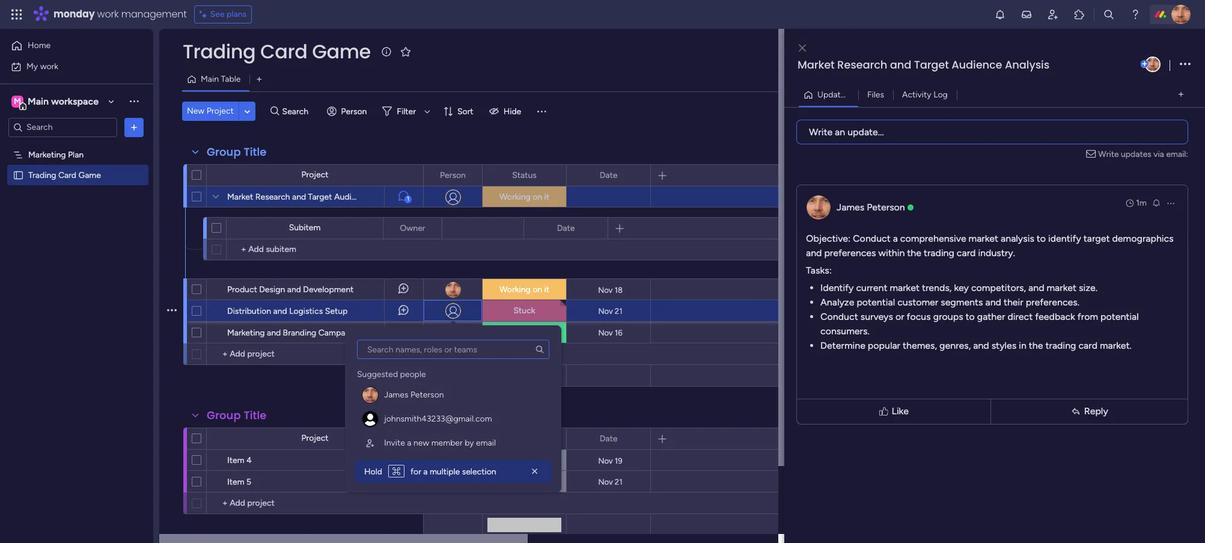 Task type: describe. For each thing, give the bounding box(es) containing it.
Market Research and Target Audience Analysis field
[[795, 57, 1139, 73]]

2 on from the top
[[533, 284, 542, 295]]

0 vertical spatial game
[[312, 38, 371, 65]]

marketing and branding campaign
[[227, 328, 357, 338]]

like
[[892, 405, 909, 417]]

current
[[857, 282, 888, 293]]

notifications image
[[995, 8, 1007, 20]]

0 horizontal spatial trading card game
[[28, 170, 101, 180]]

1 horizontal spatial potential
[[1101, 311, 1139, 322]]

done
[[515, 327, 535, 337]]

invite
[[384, 438, 405, 448]]

1 vertical spatial card
[[1079, 339, 1098, 351]]

or
[[896, 311, 905, 322]]

distribution and logistics setup
[[227, 306, 348, 316]]

1 horizontal spatial james peterson
[[837, 201, 906, 213]]

activity
[[903, 89, 932, 100]]

new
[[414, 438, 430, 448]]

inbox image
[[1021, 8, 1033, 20]]

updates / 1
[[818, 89, 861, 100]]

johnsmith43233@gmail.com
[[384, 414, 492, 424]]

title for person
[[244, 408, 267, 423]]

2 working from the top
[[500, 284, 531, 295]]

1 horizontal spatial market
[[969, 232, 999, 244]]

main workspace
[[28, 95, 99, 107]]

popular
[[868, 339, 901, 351]]

m
[[14, 96, 21, 106]]

date for owner
[[557, 223, 575, 233]]

marketing for marketing plan
[[28, 149, 66, 160]]

1 horizontal spatial card
[[260, 38, 308, 65]]

logistics
[[289, 306, 323, 316]]

16
[[615, 328, 623, 337]]

+ Add project text field
[[213, 496, 336, 511]]

date for status
[[600, 170, 618, 180]]

1 21 from the top
[[615, 306, 623, 315]]

apps image
[[1074, 8, 1086, 20]]

by
[[465, 438, 474, 448]]

tree grid inside dialog
[[357, 364, 550, 455]]

Search in workspace field
[[25, 120, 100, 134]]

2 nov 21 from the top
[[599, 477, 623, 486]]

plans
[[227, 9, 247, 19]]

suggested
[[357, 369, 398, 379]]

person for 2nd person field from the bottom
[[440, 170, 466, 180]]

see plans button
[[194, 5, 252, 23]]

group title for date
[[207, 408, 267, 423]]

0 vertical spatial the
[[908, 247, 922, 258]]

analyze
[[821, 296, 855, 308]]

0 vertical spatial peterson
[[867, 201, 906, 213]]

peterson inside dialog
[[411, 390, 444, 400]]

filter button
[[378, 102, 435, 121]]

18
[[615, 285, 623, 294]]

1 person field from the top
[[437, 169, 469, 182]]

target
[[1084, 232, 1110, 244]]

distribution
[[227, 306, 271, 316]]

0 horizontal spatial card
[[957, 247, 976, 258]]

see plans
[[210, 9, 247, 19]]

campaign
[[319, 328, 357, 338]]

design
[[259, 284, 285, 295]]

a for invite a new member by email
[[407, 438, 412, 448]]

Owner field
[[397, 222, 428, 235]]

1 horizontal spatial close image
[[799, 44, 806, 53]]

files
[[868, 89, 885, 100]]

updates / 1 button
[[799, 85, 861, 104]]

new project
[[187, 106, 234, 116]]

market inside field
[[798, 57, 835, 72]]

0 horizontal spatial research
[[255, 192, 290, 202]]

target inside "market research and target audience analysis" field
[[914, 57, 949, 72]]

tasks:
[[806, 264, 832, 276]]

1 vertical spatial target
[[308, 192, 332, 202]]

owner
[[400, 223, 425, 233]]

member
[[432, 438, 463, 448]]

key
[[955, 282, 969, 293]]

group title field for person
[[204, 408, 270, 423]]

item 5
[[227, 477, 251, 487]]

identify
[[1049, 232, 1082, 244]]

[object object] element containing johnsmith43233@gmail.com
[[357, 407, 550, 431]]

management
[[121, 7, 187, 21]]

subitem
[[289, 223, 321, 233]]

1 vertical spatial card
[[58, 170, 76, 180]]

market research and target audience analysis inside field
[[798, 57, 1050, 72]]

objective:
[[806, 232, 851, 244]]

for a multiple selection
[[409, 467, 496, 477]]

1 vertical spatial market
[[227, 192, 253, 202]]

close image inside alert
[[529, 465, 541, 477]]

hold
[[364, 467, 384, 477]]

work for monday
[[97, 7, 119, 21]]

0 vertical spatial options image
[[1180, 56, 1191, 72]]

0 horizontal spatial market
[[890, 282, 920, 293]]

nov 16
[[599, 328, 623, 337]]

2 horizontal spatial market
[[1047, 282, 1077, 293]]

customer
[[898, 296, 939, 308]]

arrow down image
[[420, 104, 435, 118]]

write an update... button
[[797, 119, 1189, 144]]

search everything image
[[1103, 8, 1116, 20]]

invite members image
[[1048, 8, 1060, 20]]

in
[[1019, 339, 1027, 351]]

audience inside field
[[952, 57, 1003, 72]]

Search for content search field
[[357, 340, 550, 359]]

2 vertical spatial date
[[600, 433, 618, 444]]

and down the design
[[273, 306, 287, 316]]

direct
[[1008, 311, 1033, 322]]

0 vertical spatial potential
[[857, 296, 896, 308]]

1 horizontal spatial james
[[837, 201, 865, 213]]

within
[[879, 247, 905, 258]]

0 vertical spatial 1
[[857, 89, 861, 100]]

1 horizontal spatial options image
[[1167, 198, 1176, 208]]

1 vertical spatial options image
[[128, 121, 140, 133]]

feedback
[[1036, 311, 1076, 322]]

main table
[[201, 74, 241, 84]]

and inside field
[[890, 57, 912, 72]]

reminder image
[[1152, 198, 1162, 207]]

and up tasks:
[[806, 247, 822, 258]]

date field for owner
[[554, 222, 578, 235]]

log
[[934, 89, 948, 100]]

my work button
[[7, 57, 129, 76]]

2 vertical spatial date field
[[597, 432, 621, 445]]

0 vertical spatial to
[[1037, 232, 1046, 244]]

preferences.
[[1026, 296, 1080, 308]]

suggested people
[[357, 369, 426, 379]]

identify
[[821, 282, 854, 293]]

sort button
[[438, 102, 481, 121]]

hide
[[504, 106, 522, 116]]

[object object] element containing james peterson
[[357, 383, 550, 407]]

angle down image
[[244, 107, 250, 116]]

group for person
[[207, 144, 241, 159]]

dapulse drag 2 image
[[787, 273, 790, 286]]

nov for product design and development
[[598, 285, 613, 294]]

project for person
[[302, 170, 329, 180]]

analysis inside "market research and target audience analysis" field
[[1005, 57, 1050, 72]]

0 vertical spatial trading card game
[[183, 38, 371, 65]]

themes,
[[903, 339, 938, 351]]

public board image
[[13, 169, 24, 181]]

comprehensive
[[901, 232, 967, 244]]

my
[[26, 61, 38, 71]]

surveys
[[861, 311, 894, 322]]

1 vertical spatial market research and target audience analysis
[[227, 192, 403, 202]]

item for item 4
[[227, 455, 245, 465]]

gather
[[978, 311, 1006, 322]]

genres,
[[940, 339, 971, 351]]

files button
[[859, 85, 894, 104]]

research inside field
[[838, 57, 888, 72]]

write updates via email:
[[1099, 149, 1189, 159]]

table
[[221, 74, 241, 84]]

/
[[852, 89, 855, 100]]

person button
[[322, 102, 374, 121]]

group for date
[[207, 408, 241, 423]]

email:
[[1167, 149, 1189, 159]]

dialog containing suggested people
[[345, 325, 562, 493]]

alert inside dialog
[[355, 460, 552, 483]]

write for write updates via email:
[[1099, 149, 1119, 159]]

person for second person field from the top
[[440, 433, 466, 444]]

item for item 5
[[227, 477, 245, 487]]

new
[[187, 106, 205, 116]]

1 working on it from the top
[[500, 192, 550, 202]]

objective: conduct a comprehensive market analysis to identify target demographics and preferences within the trading card industry. tasks: identify current market trends, key competitors, and market size. analyze potential customer segments and their preferences. conduct surveys or focus groups to gather direct feedback from potential consumers. determine popular themes, genres, and styles in the trading card market.
[[806, 232, 1174, 351]]

2 working on it from the top
[[500, 284, 550, 295]]

0 horizontal spatial trading
[[924, 247, 955, 258]]

hide button
[[484, 102, 529, 121]]

main for main workspace
[[28, 95, 49, 107]]

a for for a multiple selection
[[424, 467, 428, 477]]

and up + add project text box
[[267, 328, 281, 338]]

my work
[[26, 61, 58, 71]]



Task type: locate. For each thing, give the bounding box(es) containing it.
1 vertical spatial conduct
[[821, 311, 859, 322]]

add view image
[[257, 75, 262, 84]]

monday
[[54, 7, 95, 21]]

preferences
[[825, 247, 876, 258]]

james peterson link
[[837, 201, 906, 213]]

2 item from the top
[[227, 477, 245, 487]]

person
[[341, 106, 367, 116], [440, 170, 466, 180], [440, 433, 466, 444]]

market research and target audience analysis up the subitem
[[227, 192, 403, 202]]

1 it from the top
[[545, 192, 550, 202]]

date field for status
[[597, 169, 621, 182]]

potential up surveys at the bottom of the page
[[857, 296, 896, 308]]

1 horizontal spatial card
[[1079, 339, 1098, 351]]

Status field
[[509, 169, 540, 182]]

options image
[[1180, 56, 1191, 72], [128, 121, 140, 133], [1167, 198, 1176, 208]]

trading card game up add view icon
[[183, 38, 371, 65]]

0 vertical spatial marketing
[[28, 149, 66, 160]]

it
[[545, 192, 550, 202], [545, 284, 550, 295]]

1 button
[[384, 186, 423, 207]]

0 horizontal spatial target
[[308, 192, 332, 202]]

email
[[476, 438, 496, 448]]

1 horizontal spatial marketing
[[227, 328, 265, 338]]

5
[[247, 477, 251, 487]]

nov down nov 19
[[599, 477, 613, 486]]

analysis up owner
[[372, 192, 403, 202]]

alert
[[355, 460, 552, 483]]

Group Title field
[[204, 144, 270, 160], [204, 408, 270, 423]]

options image up add view image
[[1180, 56, 1191, 72]]

determine
[[821, 339, 866, 351]]

a inside tree grid
[[407, 438, 412, 448]]

1 [object object] element from the top
[[357, 383, 550, 407]]

1 vertical spatial trading
[[28, 170, 56, 180]]

2 nov from the top
[[599, 306, 613, 315]]

nov 19
[[599, 456, 623, 465]]

group title up item 4
[[207, 408, 267, 423]]

0 vertical spatial item
[[227, 455, 245, 465]]

dapulse addbtn image
[[1141, 60, 1149, 68]]

a
[[893, 232, 898, 244], [407, 438, 412, 448], [424, 467, 428, 477]]

card
[[957, 247, 976, 258], [1079, 339, 1098, 351]]

1 horizontal spatial the
[[1029, 339, 1044, 351]]

tree grid
[[357, 364, 550, 455]]

0 horizontal spatial close image
[[529, 465, 541, 477]]

title down angle down "icon"
[[244, 144, 267, 159]]

main right workspace image
[[28, 95, 49, 107]]

0 horizontal spatial work
[[40, 61, 58, 71]]

show board description image
[[379, 46, 394, 58]]

21 down 19
[[615, 477, 623, 486]]

setup
[[325, 306, 348, 316]]

market up industry. at the right top of page
[[969, 232, 999, 244]]

workspace options image
[[128, 95, 140, 107]]

0 horizontal spatial peterson
[[411, 390, 444, 400]]

research up the subitem
[[255, 192, 290, 202]]

2 vertical spatial project
[[302, 433, 329, 443]]

trading
[[183, 38, 256, 65], [28, 170, 56, 180]]

workspace image
[[11, 95, 23, 108]]

0 vertical spatial audience
[[952, 57, 1003, 72]]

list box containing suggested people
[[355, 340, 552, 455]]

1 horizontal spatial analysis
[[1005, 57, 1050, 72]]

1m link
[[1126, 197, 1147, 209]]

1 up owner
[[407, 195, 410, 203]]

multiple
[[430, 467, 460, 477]]

invite a new member by email
[[384, 438, 496, 448]]

plan
[[68, 149, 84, 160]]

menu image
[[536, 105, 548, 117]]

1 horizontal spatial market research and target audience analysis
[[798, 57, 1050, 72]]

1 horizontal spatial market
[[798, 57, 835, 72]]

branding
[[283, 328, 317, 338]]

trading down comprehensive
[[924, 247, 955, 258]]

group title field up item 4
[[204, 408, 270, 423]]

3 nov from the top
[[599, 328, 613, 337]]

1 vertical spatial item
[[227, 477, 245, 487]]

1 right / on the right
[[857, 89, 861, 100]]

home button
[[7, 36, 129, 55]]

working
[[500, 192, 531, 202], [500, 284, 531, 295]]

a left new
[[407, 438, 412, 448]]

title
[[244, 144, 267, 159], [244, 408, 267, 423]]

0 horizontal spatial to
[[966, 311, 975, 322]]

development
[[303, 284, 354, 295]]

1 horizontal spatial audience
[[952, 57, 1003, 72]]

envelope o image
[[1087, 148, 1099, 160]]

and up activity
[[890, 57, 912, 72]]

0 vertical spatial conduct
[[853, 232, 891, 244]]

nov for item 5
[[599, 477, 613, 486]]

filter
[[397, 106, 416, 116]]

project inside 'button'
[[207, 106, 234, 116]]

2 person field from the top
[[437, 432, 469, 445]]

group title field for date
[[204, 144, 270, 160]]

0 horizontal spatial options image
[[128, 121, 140, 133]]

via
[[1154, 149, 1165, 159]]

write inside button
[[809, 126, 833, 137]]

project for date
[[302, 433, 329, 443]]

potential
[[857, 296, 896, 308], [1101, 311, 1139, 322]]

0 vertical spatial card
[[260, 38, 308, 65]]

group title
[[207, 144, 267, 159], [207, 408, 267, 423]]

select product image
[[11, 8, 23, 20]]

1 vertical spatial a
[[407, 438, 412, 448]]

0 vertical spatial group
[[207, 144, 241, 159]]

0 horizontal spatial market research and target audience analysis
[[227, 192, 403, 202]]

peterson up within
[[867, 201, 906, 213]]

person inside popup button
[[341, 106, 367, 116]]

2 horizontal spatial options image
[[1180, 56, 1191, 72]]

2 it from the top
[[545, 284, 550, 295]]

1 vertical spatial analysis
[[372, 192, 403, 202]]

and
[[890, 57, 912, 72], [292, 192, 306, 202], [806, 247, 822, 258], [1029, 282, 1045, 293], [287, 284, 301, 295], [986, 296, 1002, 308], [273, 306, 287, 316], [267, 328, 281, 338], [974, 339, 990, 351]]

1 vertical spatial write
[[1099, 149, 1119, 159]]

group title for person
[[207, 144, 267, 159]]

trading down feedback
[[1046, 339, 1077, 351]]

2 group from the top
[[207, 408, 241, 423]]

work right monday
[[97, 7, 119, 21]]

[object object] element up johnsmith43233@gmail.com
[[357, 383, 550, 407]]

2 21 from the top
[[615, 477, 623, 486]]

working on it down status field
[[500, 192, 550, 202]]

[object object] element up member
[[357, 407, 550, 431]]

1 vertical spatial close image
[[529, 465, 541, 477]]

alert containing hold
[[355, 460, 552, 483]]

0 horizontal spatial 1
[[407, 195, 410, 203]]

nov
[[598, 285, 613, 294], [599, 306, 613, 315], [599, 328, 613, 337], [599, 456, 613, 465], [599, 477, 613, 486]]

options image down workspace options image
[[128, 121, 140, 133]]

from
[[1078, 311, 1099, 322]]

and up the preferences.
[[1029, 282, 1045, 293]]

2 title from the top
[[244, 408, 267, 423]]

1 vertical spatial on
[[533, 284, 542, 295]]

item left the 5
[[227, 477, 245, 487]]

game left show board description image
[[312, 38, 371, 65]]

to left identify
[[1037, 232, 1046, 244]]

option
[[0, 144, 153, 146]]

to down the segments
[[966, 311, 975, 322]]

1 vertical spatial james peterson
[[384, 390, 444, 400]]

title up 4
[[244, 408, 267, 423]]

1 horizontal spatial trading
[[183, 38, 256, 65]]

analysis down the inbox icon
[[1005, 57, 1050, 72]]

write for write an update...
[[809, 126, 833, 137]]

1 horizontal spatial list box
[[355, 340, 552, 455]]

people
[[400, 369, 426, 379]]

conduct up within
[[853, 232, 891, 244]]

0 vertical spatial james peterson
[[837, 201, 906, 213]]

group down new project 'button'
[[207, 144, 241, 159]]

Person field
[[437, 169, 469, 182], [437, 432, 469, 445]]

working on it up stuck
[[500, 284, 550, 295]]

card up add view icon
[[260, 38, 308, 65]]

Trading Card Game field
[[180, 38, 374, 65]]

consumers.
[[821, 325, 870, 336]]

on up stuck
[[533, 284, 542, 295]]

0 vertical spatial close image
[[799, 44, 806, 53]]

activity log button
[[894, 85, 957, 104]]

group title field down angle down "icon"
[[204, 144, 270, 160]]

industry.
[[979, 247, 1016, 258]]

tree grid containing suggested people
[[357, 364, 550, 455]]

nov 21 down nov 19
[[599, 477, 623, 486]]

1 horizontal spatial research
[[838, 57, 888, 72]]

0 vertical spatial working on it
[[500, 192, 550, 202]]

1 vertical spatial working
[[500, 284, 531, 295]]

and left styles
[[974, 339, 990, 351]]

close image
[[799, 44, 806, 53], [529, 465, 541, 477]]

target up the subitem
[[308, 192, 332, 202]]

2 group title from the top
[[207, 408, 267, 423]]

write left an
[[809, 126, 833, 137]]

and up gather
[[986, 296, 1002, 308]]

2 group title field from the top
[[204, 408, 270, 423]]

james down suggested people
[[384, 390, 409, 400]]

1 vertical spatial work
[[40, 61, 58, 71]]

search image
[[535, 345, 545, 354]]

game down plan
[[78, 170, 101, 180]]

market up the preferences.
[[1047, 282, 1077, 293]]

1 vertical spatial it
[[545, 284, 550, 295]]

0 horizontal spatial the
[[908, 247, 922, 258]]

1 vertical spatial james
[[384, 390, 409, 400]]

1 group from the top
[[207, 144, 241, 159]]

group
[[207, 144, 241, 159], [207, 408, 241, 423]]

size.
[[1079, 282, 1098, 293]]

card down plan
[[58, 170, 76, 180]]

1 vertical spatial group title
[[207, 408, 267, 423]]

group title down angle down "icon"
[[207, 144, 267, 159]]

0 vertical spatial trading
[[183, 38, 256, 65]]

4 nov from the top
[[599, 456, 613, 465]]

nov left "18"
[[598, 285, 613, 294]]

Date field
[[597, 169, 621, 182], [554, 222, 578, 235], [597, 432, 621, 445]]

target
[[914, 57, 949, 72], [308, 192, 332, 202]]

5 nov from the top
[[599, 477, 613, 486]]

card left industry. at the right top of page
[[957, 247, 976, 258]]

card left market. at the bottom
[[1079, 339, 1098, 351]]

market research and target audience analysis
[[798, 57, 1050, 72], [227, 192, 403, 202]]

demographics
[[1113, 232, 1174, 244]]

nov left 19
[[599, 456, 613, 465]]

None search field
[[357, 340, 550, 359]]

group up item 4
[[207, 408, 241, 423]]

0 horizontal spatial analysis
[[372, 192, 403, 202]]

segments
[[941, 296, 984, 308]]

1 vertical spatial audience
[[334, 192, 370, 202]]

potential up market. at the bottom
[[1101, 311, 1139, 322]]

working down status field
[[500, 192, 531, 202]]

update...
[[848, 126, 884, 137]]

trading card game down the marketing plan
[[28, 170, 101, 180]]

[object object] element containing invite a new member by email
[[357, 431, 550, 455]]

working up stuck
[[500, 284, 531, 295]]

write
[[809, 126, 833, 137], [1099, 149, 1119, 159]]

1 horizontal spatial 1
[[857, 89, 861, 100]]

audience left 1 button
[[334, 192, 370, 202]]

0 vertical spatial card
[[957, 247, 976, 258]]

nov 21 down nov 18 on the bottom
[[599, 306, 623, 315]]

2 horizontal spatial a
[[893, 232, 898, 244]]

1 group title from the top
[[207, 144, 267, 159]]

1 horizontal spatial write
[[1099, 149, 1119, 159]]

0 vertical spatial market
[[798, 57, 835, 72]]

1 horizontal spatial trading
[[1046, 339, 1077, 351]]

0 vertical spatial market research and target audience analysis
[[798, 57, 1050, 72]]

0 vertical spatial it
[[545, 192, 550, 202]]

+ Add subitem text field
[[233, 242, 355, 257]]

item
[[227, 455, 245, 465], [227, 477, 245, 487]]

date
[[600, 170, 618, 180], [557, 223, 575, 233], [600, 433, 618, 444]]

a inside objective: conduct a comprehensive market analysis to identify target demographics and preferences within the trading card industry. tasks: identify current market trends, key competitors, and market size. analyze potential customer segments and their preferences. conduct surveys or focus groups to gather direct feedback from potential consumers. determine popular themes, genres, and styles in the trading card market.
[[893, 232, 898, 244]]

home
[[28, 40, 51, 51]]

0 vertical spatial working
[[500, 192, 531, 202]]

work inside button
[[40, 61, 58, 71]]

0 vertical spatial on
[[533, 192, 542, 202]]

james peterson inside tree grid
[[384, 390, 444, 400]]

workspace selection element
[[11, 94, 100, 110]]

title for date
[[244, 144, 267, 159]]

audience down notifications icon
[[952, 57, 1003, 72]]

1 working from the top
[[500, 192, 531, 202]]

stuck
[[514, 305, 536, 316]]

0 vertical spatial group title field
[[204, 144, 270, 160]]

1 horizontal spatial peterson
[[867, 201, 906, 213]]

suggested people row
[[357, 364, 426, 381]]

[object object] element
[[357, 383, 550, 407], [357, 407, 550, 431], [357, 431, 550, 455]]

1 on from the top
[[533, 192, 542, 202]]

list box containing marketing plan
[[0, 142, 153, 348]]

market research and target audience analysis up activity log
[[798, 57, 1050, 72]]

0 horizontal spatial list box
[[0, 142, 153, 348]]

on down status field
[[533, 192, 542, 202]]

marketing left plan
[[28, 149, 66, 160]]

2 [object object] element from the top
[[357, 407, 550, 431]]

1 horizontal spatial game
[[312, 38, 371, 65]]

target up activity log
[[914, 57, 949, 72]]

v2 search image
[[271, 104, 279, 118]]

2 vertical spatial options image
[[1167, 198, 1176, 208]]

selection
[[462, 467, 496, 477]]

1 vertical spatial to
[[966, 311, 975, 322]]

1 vertical spatial trading
[[1046, 339, 1077, 351]]

help image
[[1130, 8, 1142, 20]]

analysis
[[1005, 57, 1050, 72], [372, 192, 403, 202]]

4
[[247, 455, 252, 465]]

the right within
[[908, 247, 922, 258]]

write left updates at top right
[[1099, 149, 1119, 159]]

1 nov 21 from the top
[[599, 306, 623, 315]]

their
[[1004, 296, 1024, 308]]

james up objective:
[[837, 201, 865, 213]]

trading
[[924, 247, 955, 258], [1046, 339, 1077, 351]]

close image up updates / 1 button
[[799, 44, 806, 53]]

0 horizontal spatial trading
[[28, 170, 56, 180]]

james peterson image
[[1146, 57, 1161, 72]]

nov left 16
[[599, 328, 613, 337]]

the right in
[[1029, 339, 1044, 351]]

market up customer
[[890, 282, 920, 293]]

and right the design
[[287, 284, 301, 295]]

conduct down analyze
[[821, 311, 859, 322]]

the
[[908, 247, 922, 258], [1029, 339, 1044, 351]]

1 item from the top
[[227, 455, 245, 465]]

james inside tree grid
[[384, 390, 409, 400]]

market.
[[1100, 339, 1132, 351]]

james peterson up preferences
[[837, 201, 906, 213]]

close image right 'selection'
[[529, 465, 541, 477]]

1m
[[1137, 198, 1147, 208]]

Search field
[[279, 103, 315, 120]]

a right for in the bottom left of the page
[[424, 467, 428, 477]]

+ Add project text field
[[213, 347, 336, 361]]

new project button
[[182, 102, 239, 121]]

sort
[[458, 106, 474, 116]]

analysis
[[1001, 232, 1035, 244]]

0 vertical spatial analysis
[[1005, 57, 1050, 72]]

trading right public board 'icon'
[[28, 170, 56, 180]]

updates
[[1122, 149, 1152, 159]]

trends,
[[922, 282, 952, 293]]

1 vertical spatial working on it
[[500, 284, 550, 295]]

peterson down people
[[411, 390, 444, 400]]

1 vertical spatial 1
[[407, 195, 410, 203]]

0 horizontal spatial potential
[[857, 296, 896, 308]]

work
[[97, 7, 119, 21], [40, 61, 58, 71]]

nov down nov 18 on the bottom
[[599, 306, 613, 315]]

1 group title field from the top
[[204, 144, 270, 160]]

a up within
[[893, 232, 898, 244]]

1 vertical spatial group title field
[[204, 408, 270, 423]]

1 nov from the top
[[598, 285, 613, 294]]

1
[[857, 89, 861, 100], [407, 195, 410, 203]]

[object object] element up for a multiple selection
[[357, 431, 550, 455]]

main inside workspace selection element
[[28, 95, 49, 107]]

0 vertical spatial group title
[[207, 144, 267, 159]]

main inside 'main table' button
[[201, 74, 219, 84]]

⌘
[[392, 467, 401, 477]]

0 horizontal spatial main
[[28, 95, 49, 107]]

3 [object object] element from the top
[[357, 431, 550, 455]]

project
[[207, 106, 234, 116], [302, 170, 329, 180], [302, 433, 329, 443]]

marketing for marketing and branding campaign
[[227, 328, 265, 338]]

peterson
[[867, 201, 906, 213], [411, 390, 444, 400]]

on
[[533, 192, 542, 202], [533, 284, 542, 295]]

reply button
[[994, 401, 1186, 421]]

product
[[227, 284, 257, 295]]

dialog
[[345, 325, 562, 493]]

main left table
[[201, 74, 219, 84]]

add to favorites image
[[400, 45, 412, 57]]

21
[[615, 306, 623, 315], [615, 477, 623, 486]]

main for main table
[[201, 74, 219, 84]]

monday work management
[[54, 7, 187, 21]]

nov for marketing and branding campaign
[[599, 328, 613, 337]]

competitors,
[[972, 282, 1027, 293]]

0 vertical spatial a
[[893, 232, 898, 244]]

19
[[615, 456, 623, 465]]

work for my
[[40, 61, 58, 71]]

focus
[[907, 311, 931, 322]]

0 horizontal spatial write
[[809, 126, 833, 137]]

and up the subitem
[[292, 192, 306, 202]]

0 vertical spatial date field
[[597, 169, 621, 182]]

workspace
[[51, 95, 99, 107]]

0 horizontal spatial a
[[407, 438, 412, 448]]

research up / on the right
[[838, 57, 888, 72]]

main table button
[[182, 70, 250, 89]]

james peterson image
[[1172, 5, 1191, 24]]

1 vertical spatial group
[[207, 408, 241, 423]]

0 vertical spatial person
[[341, 106, 367, 116]]

0 vertical spatial work
[[97, 7, 119, 21]]

james peterson down people
[[384, 390, 444, 400]]

1 horizontal spatial work
[[97, 7, 119, 21]]

marketing down distribution
[[227, 328, 265, 338]]

0 horizontal spatial game
[[78, 170, 101, 180]]

1 horizontal spatial to
[[1037, 232, 1046, 244]]

options image right reminder "icon"
[[1167, 198, 1176, 208]]

add view image
[[1179, 90, 1184, 99]]

1 title from the top
[[244, 144, 267, 159]]

item left 4
[[227, 455, 245, 465]]

trading up main table
[[183, 38, 256, 65]]

list box
[[0, 142, 153, 348], [355, 340, 552, 455]]

0 horizontal spatial audience
[[334, 192, 370, 202]]

groups
[[934, 311, 964, 322]]

21 down "18"
[[615, 306, 623, 315]]

0 vertical spatial nov 21
[[599, 306, 623, 315]]

work right my
[[40, 61, 58, 71]]

0 vertical spatial research
[[838, 57, 888, 72]]

list box inside dialog
[[355, 340, 552, 455]]



Task type: vqa. For each thing, say whether or not it's contained in the screenshot.
second Priority field from the top
no



